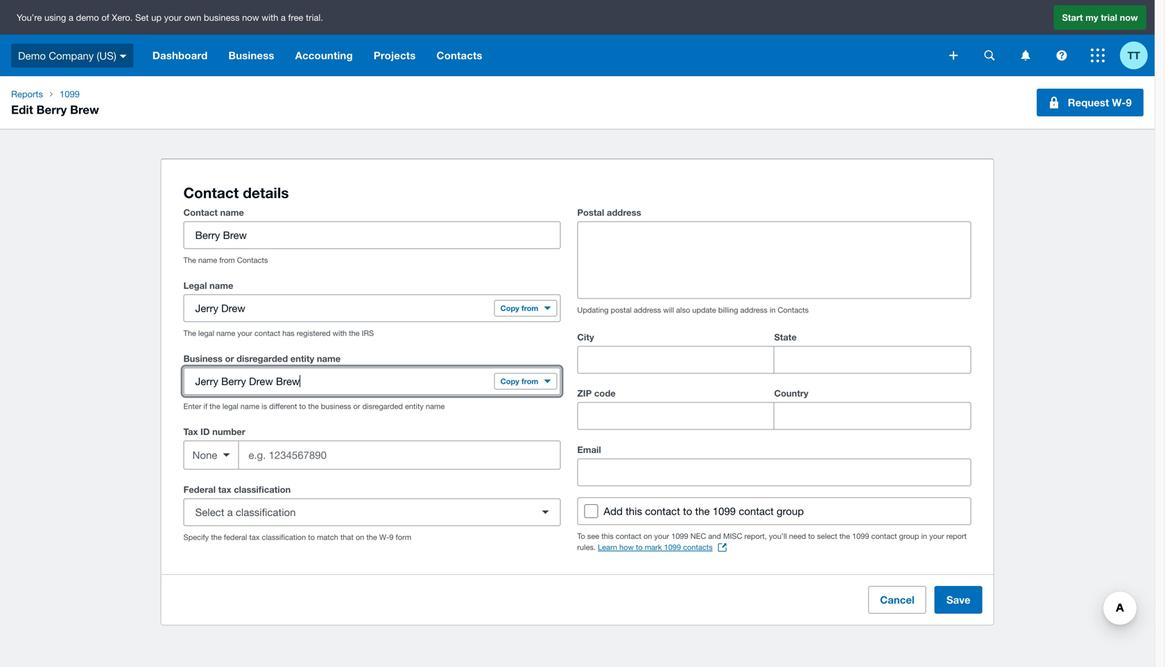 Task type: locate. For each thing, give the bounding box(es) containing it.
to right need
[[808, 532, 815, 541]]

contact name
[[183, 207, 244, 218]]

1 horizontal spatial entity
[[405, 402, 424, 411]]

0 vertical spatial copy from button
[[494, 300, 557, 317]]

the legal name your contact has registered with the irs
[[183, 329, 374, 338]]

own
[[184, 12, 201, 23]]

enter if the legal name is different to the business or disregarded entity name
[[183, 402, 445, 411]]

request
[[1068, 96, 1109, 109]]

request w-9
[[1068, 96, 1132, 109]]

contact for contact details
[[183, 184, 239, 201]]

2 copy from button from the top
[[494, 373, 557, 390]]

1 vertical spatial contacts
[[237, 256, 268, 265]]

contact up how
[[616, 532, 641, 541]]

0 vertical spatial 9
[[1126, 96, 1132, 109]]

0 vertical spatial w-
[[1112, 96, 1126, 109]]

reports
[[11, 89, 43, 100]]

1 the from the top
[[183, 256, 196, 265]]

Country field
[[774, 403, 971, 430]]

0 horizontal spatial on
[[356, 533, 364, 542]]

ZIP code field
[[578, 403, 774, 430]]

classification inside popup button
[[236, 507, 296, 519]]

classification left match
[[262, 533, 306, 542]]

the right select
[[839, 532, 850, 541]]

business down business or disregarded entity name "field"
[[321, 402, 351, 411]]

legal
[[198, 329, 214, 338], [222, 402, 238, 411]]

1 horizontal spatial group
[[899, 532, 919, 541]]

entity
[[290, 354, 314, 364], [405, 402, 424, 411]]

or down business or disregarded entity name "field"
[[353, 402, 360, 411]]

0 vertical spatial in
[[770, 306, 776, 315]]

0 horizontal spatial now
[[242, 12, 259, 23]]

copy from button left zip
[[494, 373, 557, 390]]

0 horizontal spatial disregarded
[[237, 354, 288, 364]]

update
[[692, 306, 716, 315]]

0 vertical spatial contact
[[183, 184, 239, 201]]

1 vertical spatial or
[[353, 402, 360, 411]]

legal right if
[[222, 402, 238, 411]]

1 vertical spatial from
[[522, 304, 538, 313]]

0 horizontal spatial business
[[183, 354, 223, 364]]

disregarded down the legal name your contact has registered with the irs
[[237, 354, 288, 364]]

learn how to mark 1099 contacts
[[598, 543, 713, 552]]

1 horizontal spatial tax
[[249, 533, 260, 542]]

svg image
[[985, 50, 995, 61], [1057, 50, 1067, 61], [950, 51, 958, 60], [120, 55, 127, 58]]

updating
[[577, 306, 609, 315]]

group
[[777, 506, 804, 518], [899, 532, 919, 541]]

0 vertical spatial copy from
[[500, 304, 538, 313]]

your left "report"
[[929, 532, 944, 541]]

1 group from the top
[[577, 329, 971, 374]]

2 contact from the top
[[183, 207, 218, 218]]

classification down 'federal tax classification'
[[236, 507, 296, 519]]

none button
[[184, 442, 239, 470]]

business button
[[218, 35, 285, 76]]

tax right federal
[[249, 533, 260, 542]]

1 vertical spatial group
[[577, 385, 971, 430]]

0 horizontal spatial group
[[777, 506, 804, 518]]

1 horizontal spatial on
[[644, 532, 652, 541]]

the left federal
[[211, 533, 222, 542]]

your up business or disregarded entity name
[[237, 329, 252, 338]]

0 vertical spatial contacts
[[437, 49, 482, 62]]

rules.
[[577, 543, 596, 552]]

the down legal
[[183, 329, 196, 338]]

1 copy from button from the top
[[494, 300, 557, 317]]

contact up contact name
[[183, 184, 239, 201]]

1 vertical spatial entity
[[405, 402, 424, 411]]

a right using
[[69, 12, 73, 23]]

business
[[228, 49, 274, 62], [183, 354, 223, 364]]

your up learn how to mark 1099 contacts link
[[654, 532, 669, 541]]

the up legal
[[183, 256, 196, 265]]

2 now from the left
[[1120, 12, 1138, 23]]

a left free
[[281, 12, 286, 23]]

0 vertical spatial group
[[777, 506, 804, 518]]

the
[[349, 329, 360, 338], [210, 402, 220, 411], [308, 402, 319, 411], [695, 506, 710, 518], [839, 532, 850, 541], [211, 533, 222, 542], [366, 533, 377, 542]]

business
[[204, 12, 240, 23], [321, 402, 351, 411]]

City field
[[578, 347, 774, 373]]

2 horizontal spatial contacts
[[778, 306, 809, 315]]

1 horizontal spatial business
[[321, 402, 351, 411]]

contacts down contact name
[[237, 256, 268, 265]]

contact
[[255, 329, 280, 338], [645, 506, 680, 518], [739, 506, 774, 518], [616, 532, 641, 541], [871, 532, 897, 541]]

0 horizontal spatial this
[[601, 532, 614, 541]]

name
[[220, 207, 244, 218], [198, 256, 217, 265], [209, 281, 233, 291], [216, 329, 235, 338], [317, 354, 341, 364], [241, 402, 259, 411], [426, 402, 445, 411]]

your
[[164, 12, 182, 23], [237, 329, 252, 338], [654, 532, 669, 541], [929, 532, 944, 541]]

with left free
[[262, 12, 278, 23]]

contacts
[[437, 49, 482, 62], [237, 256, 268, 265], [778, 306, 809, 315]]

contact details
[[183, 184, 289, 201]]

this right add
[[626, 506, 642, 518]]

now right trial
[[1120, 12, 1138, 23]]

Contact name field
[[184, 222, 560, 249]]

0 horizontal spatial svg image
[[1021, 50, 1030, 61]]

9
[[1126, 96, 1132, 109], [389, 533, 394, 542]]

group left "report"
[[899, 532, 919, 541]]

contact up learn how to mark 1099 contacts link
[[645, 506, 680, 518]]

business for business or disregarded entity name
[[183, 354, 223, 364]]

0 vertical spatial disregarded
[[237, 354, 288, 364]]

this up learn
[[601, 532, 614, 541]]

add this contact to the 1099 contact group
[[604, 506, 804, 518]]

1 horizontal spatial business
[[228, 49, 274, 62]]

0 vertical spatial with
[[262, 12, 278, 23]]

1 vertical spatial copy
[[500, 377, 519, 386]]

0 horizontal spatial with
[[262, 12, 278, 23]]

1 vertical spatial business
[[321, 402, 351, 411]]

need
[[789, 532, 806, 541]]

Tax ID number field
[[247, 443, 560, 469]]

demo company (us)
[[18, 49, 116, 62]]

contact for contact name
[[183, 207, 218, 218]]

1 vertical spatial tax
[[249, 533, 260, 542]]

in left "report"
[[921, 532, 927, 541]]

billing
[[718, 306, 738, 315]]

entity up tax id number field
[[405, 402, 424, 411]]

2 vertical spatial from
[[522, 377, 538, 386]]

1099 up edit berry brew
[[60, 89, 80, 100]]

tax
[[218, 485, 231, 496], [249, 533, 260, 542]]

0 vertical spatial copy
[[500, 304, 519, 313]]

copy
[[500, 304, 519, 313], [500, 377, 519, 386]]

classification for select a classification
[[236, 507, 296, 519]]

2 copy from the top
[[500, 377, 519, 386]]

0 vertical spatial group
[[577, 329, 971, 374]]

legal
[[183, 281, 207, 291]]

1 vertical spatial disregarded
[[362, 402, 403, 411]]

1 horizontal spatial or
[[353, 402, 360, 411]]

from
[[219, 256, 235, 265], [522, 304, 538, 313], [522, 377, 538, 386]]

9 right request
[[1126, 96, 1132, 109]]

or down the legal name your contact has registered with the irs
[[225, 354, 234, 364]]

0 vertical spatial classification
[[234, 485, 291, 496]]

irs
[[362, 329, 374, 338]]

postal
[[577, 207, 604, 218]]

now up business dropdown button
[[242, 12, 259, 23]]

9 inside "button"
[[1126, 96, 1132, 109]]

1099
[[60, 89, 80, 100], [713, 506, 736, 518], [671, 532, 688, 541], [852, 532, 869, 541], [664, 543, 681, 552]]

2 vertical spatial contacts
[[778, 306, 809, 315]]

2 group from the top
[[577, 385, 971, 430]]

w- right request
[[1112, 96, 1126, 109]]

on up mark
[[644, 532, 652, 541]]

address
[[607, 207, 641, 218], [634, 306, 661, 315], [740, 306, 768, 315]]

business or disregarded entity name
[[183, 354, 341, 364]]

contacts up state
[[778, 306, 809, 315]]

w- left form
[[379, 533, 389, 542]]

0 vertical spatial tax
[[218, 485, 231, 496]]

0 horizontal spatial legal
[[198, 329, 214, 338]]

code
[[594, 388, 616, 399]]

copy from
[[500, 304, 538, 313], [500, 377, 538, 386]]

if
[[204, 402, 207, 411]]

start my trial now
[[1062, 12, 1138, 23]]

1 vertical spatial contact
[[183, 207, 218, 218]]

1099 right mark
[[664, 543, 681, 552]]

my
[[1086, 12, 1098, 23]]

contacts button
[[426, 35, 493, 76]]

group up country
[[577, 329, 971, 374]]

id
[[200, 427, 210, 438]]

1 contact from the top
[[183, 184, 239, 201]]

svg image inside demo company (us) popup button
[[120, 55, 127, 58]]

the right the different
[[308, 402, 319, 411]]

classification for federal tax classification
[[234, 485, 291, 496]]

trial.
[[306, 12, 323, 23]]

business inside dropdown button
[[228, 49, 274, 62]]

tt
[[1128, 49, 1140, 62]]

business right the own
[[204, 12, 240, 23]]

name up legal name at the top of the page
[[198, 256, 217, 265]]

0 vertical spatial business
[[228, 49, 274, 62]]

1 vertical spatial classification
[[236, 507, 296, 519]]

1 copy from the top
[[500, 304, 519, 313]]

1 vertical spatial group
[[899, 532, 919, 541]]

this
[[626, 506, 642, 518], [601, 532, 614, 541]]

9 left form
[[389, 533, 394, 542]]

from for legal name
[[522, 304, 538, 313]]

learn how to mark 1099 contacts link
[[598, 543, 727, 552]]

different
[[269, 402, 297, 411]]

accounting
[[295, 49, 353, 62]]

copy from button left updating
[[494, 300, 557, 317]]

copy for business or disregarded entity name
[[500, 377, 519, 386]]

to
[[299, 402, 306, 411], [683, 506, 692, 518], [808, 532, 815, 541], [308, 533, 315, 542], [636, 543, 643, 552]]

group up email field
[[577, 385, 971, 430]]

registered
[[297, 329, 331, 338]]

in inside to see this contact on your 1099 nec and misc report, you'll need to select the 1099 contact group in your report rules.
[[921, 532, 927, 541]]

banner containing dashboard
[[0, 0, 1155, 76]]

reports link
[[6, 87, 49, 101]]

contact down the "contact details"
[[183, 207, 218, 218]]

see
[[587, 532, 599, 541]]

on
[[644, 532, 652, 541], [356, 533, 364, 542]]

0 vertical spatial the
[[183, 256, 196, 265]]

svg image
[[1091, 49, 1105, 62], [1021, 50, 1030, 61]]

copy from for business or disregarded entity name
[[500, 377, 538, 386]]

trial
[[1101, 12, 1117, 23]]

1099 right select
[[852, 532, 869, 541]]

banner
[[0, 0, 1155, 76]]

address right postal
[[607, 207, 641, 218]]

to inside to see this contact on your 1099 nec and misc report, you'll need to select the 1099 contact group in your report rules.
[[808, 532, 815, 541]]

name up tax id number field
[[426, 402, 445, 411]]

0 horizontal spatial or
[[225, 354, 234, 364]]

1 horizontal spatial this
[[626, 506, 642, 518]]

tax id number
[[183, 427, 245, 438]]

entity down registered
[[290, 354, 314, 364]]

the right if
[[210, 402, 220, 411]]

1 horizontal spatial contacts
[[437, 49, 482, 62]]

to right how
[[636, 543, 643, 552]]

1 vertical spatial the
[[183, 329, 196, 338]]

0 horizontal spatial tax
[[218, 485, 231, 496]]

classification up select a classification
[[234, 485, 291, 496]]

2 the from the top
[[183, 329, 196, 338]]

name up business or disregarded entity name
[[216, 329, 235, 338]]

also
[[676, 306, 690, 315]]

address right billing
[[740, 306, 768, 315]]

or
[[225, 354, 234, 364], [353, 402, 360, 411]]

xero.
[[112, 12, 133, 23]]

postal address
[[577, 207, 641, 218]]

in up state
[[770, 306, 776, 315]]

1 copy from from the top
[[500, 304, 538, 313]]

1 horizontal spatial w-
[[1112, 96, 1126, 109]]

1 horizontal spatial legal
[[222, 402, 238, 411]]

1 horizontal spatial a
[[227, 507, 233, 519]]

0 vertical spatial entity
[[290, 354, 314, 364]]

the right that
[[366, 533, 377, 542]]

a right select
[[227, 507, 233, 519]]

1 vertical spatial copy from
[[500, 377, 538, 386]]

disregarded down business or disregarded entity name "field"
[[362, 402, 403, 411]]

group
[[577, 329, 971, 374], [577, 385, 971, 430]]

1 horizontal spatial in
[[921, 532, 927, 541]]

1 now from the left
[[242, 12, 259, 23]]

w-
[[1112, 96, 1126, 109], [379, 533, 389, 542]]

save button
[[935, 587, 982, 615]]

0 vertical spatial business
[[204, 12, 240, 23]]

2 copy from from the top
[[500, 377, 538, 386]]

1 vertical spatial business
[[183, 354, 223, 364]]

copy from button
[[494, 300, 557, 317], [494, 373, 557, 390]]

group up need
[[777, 506, 804, 518]]

to left match
[[308, 533, 315, 542]]

tax right the federal
[[218, 485, 231, 496]]

to see this contact on your 1099 nec and misc report, you'll need to select the 1099 contact group in your report rules.
[[577, 532, 967, 552]]

accounting button
[[285, 35, 363, 76]]

w- inside "button"
[[1112, 96, 1126, 109]]

1 vertical spatial this
[[601, 532, 614, 541]]

how
[[619, 543, 634, 552]]

none
[[192, 449, 217, 462]]

with down legal name field
[[333, 329, 347, 338]]

contacts right projects
[[437, 49, 482, 62]]

request w-9 button
[[1037, 89, 1144, 117]]

a
[[69, 12, 73, 23], [281, 12, 286, 23], [227, 507, 233, 519]]

legal down legal name at the top of the page
[[198, 329, 214, 338]]

to up nec
[[683, 506, 692, 518]]

the up nec
[[695, 506, 710, 518]]

company
[[49, 49, 94, 62]]

None field
[[577, 222, 971, 299]]

business for business
[[228, 49, 274, 62]]

1 horizontal spatial 9
[[1126, 96, 1132, 109]]

name down the "contact details"
[[220, 207, 244, 218]]

0 vertical spatial this
[[626, 506, 642, 518]]

report
[[946, 532, 967, 541]]

classification
[[234, 485, 291, 496], [236, 507, 296, 519], [262, 533, 306, 542]]

0 horizontal spatial w-
[[379, 533, 389, 542]]

0 horizontal spatial 9
[[389, 533, 394, 542]]

address left will
[[634, 306, 661, 315]]

1 vertical spatial in
[[921, 532, 927, 541]]

1 vertical spatial copy from button
[[494, 373, 557, 390]]

1 horizontal spatial now
[[1120, 12, 1138, 23]]

1 horizontal spatial with
[[333, 329, 347, 338]]

on right that
[[356, 533, 364, 542]]



Task type: vqa. For each thing, say whether or not it's contained in the screenshot.
State 'FIELD'
yes



Task type: describe. For each thing, give the bounding box(es) containing it.
country
[[774, 388, 809, 399]]

on inside to see this contact on your 1099 nec and misc report, you'll need to select the 1099 contact group in your report rules.
[[644, 532, 652, 541]]

start
[[1062, 12, 1083, 23]]

1099 link
[[54, 87, 110, 101]]

1099 up the misc
[[713, 506, 736, 518]]

and
[[708, 532, 721, 541]]

demo
[[76, 12, 99, 23]]

state
[[774, 332, 797, 343]]

you're
[[17, 12, 42, 23]]

form
[[396, 533, 411, 542]]

contact left has
[[255, 329, 280, 338]]

you're using a demo of xero. set up your own business now with a free trial.
[[17, 12, 323, 23]]

federal
[[224, 533, 247, 542]]

specify the federal tax classification to match that on the w-9 form
[[183, 533, 411, 542]]

projects button
[[363, 35, 426, 76]]

of
[[101, 12, 109, 23]]

federal
[[183, 485, 216, 496]]

select a classification button
[[183, 499, 561, 527]]

0 horizontal spatial business
[[204, 12, 240, 23]]

match
[[317, 533, 338, 542]]

cancel button
[[868, 587, 926, 615]]

brew
[[70, 103, 99, 117]]

1 vertical spatial legal
[[222, 402, 238, 411]]

dashboard link
[[142, 35, 218, 76]]

0 vertical spatial legal
[[198, 329, 214, 338]]

edit
[[11, 103, 33, 117]]

select
[[195, 507, 224, 519]]

1 vertical spatial w-
[[379, 533, 389, 542]]

0 vertical spatial from
[[219, 256, 235, 265]]

federal tax classification
[[183, 485, 291, 496]]

(us)
[[97, 49, 116, 62]]

select
[[817, 532, 837, 541]]

to right the different
[[299, 402, 306, 411]]

has
[[282, 329, 295, 338]]

name down the name from contacts
[[209, 281, 233, 291]]

name left is
[[241, 402, 259, 411]]

name up business or disregarded entity name "field"
[[317, 354, 341, 364]]

contacts inside contacts popup button
[[437, 49, 482, 62]]

that
[[340, 533, 354, 542]]

details
[[243, 184, 289, 201]]

contact right select
[[871, 532, 897, 541]]

0 horizontal spatial contacts
[[237, 256, 268, 265]]

using
[[44, 12, 66, 23]]

the for contact name
[[183, 256, 196, 265]]

a inside popup button
[[227, 507, 233, 519]]

number
[[212, 427, 245, 438]]

report,
[[745, 532, 767, 541]]

from for business or disregarded entity name
[[522, 377, 538, 386]]

specify
[[183, 533, 209, 542]]

1 horizontal spatial svg image
[[1091, 49, 1105, 62]]

you'll
[[769, 532, 787, 541]]

nec
[[691, 532, 706, 541]]

copy for legal name
[[500, 304, 519, 313]]

tt button
[[1120, 35, 1155, 76]]

will
[[663, 306, 674, 315]]

set
[[135, 12, 149, 23]]

1 horizontal spatial disregarded
[[362, 402, 403, 411]]

the inside to see this contact on your 1099 nec and misc report, you'll need to select the 1099 contact group in your report rules.
[[839, 532, 850, 541]]

zip
[[577, 388, 592, 399]]

copy from button for business or disregarded entity name
[[494, 373, 557, 390]]

group containing city
[[577, 329, 971, 374]]

1099 left nec
[[671, 532, 688, 541]]

0 horizontal spatial entity
[[290, 354, 314, 364]]

edit berry brew
[[11, 103, 99, 117]]

dashboard
[[152, 49, 208, 62]]

add
[[604, 506, 623, 518]]

Legal name field
[[184, 295, 489, 322]]

berry
[[36, 103, 67, 117]]

this inside to see this contact on your 1099 nec and misc report, you'll need to select the 1099 contact group in your report rules.
[[601, 532, 614, 541]]

demo
[[18, 49, 46, 62]]

save
[[947, 594, 971, 607]]

1 vertical spatial with
[[333, 329, 347, 338]]

contact up report,
[[739, 506, 774, 518]]

group inside to see this contact on your 1099 nec and misc report, you'll need to select the 1099 contact group in your report rules.
[[899, 532, 919, 541]]

cancel
[[880, 594, 915, 607]]

mark
[[645, 543, 662, 552]]

enter
[[183, 402, 201, 411]]

postal
[[611, 306, 632, 315]]

0 horizontal spatial a
[[69, 12, 73, 23]]

projects
[[374, 49, 416, 62]]

0 vertical spatial or
[[225, 354, 234, 364]]

demo company (us) button
[[0, 35, 142, 76]]

1 vertical spatial 9
[[389, 533, 394, 542]]

up
[[151, 12, 162, 23]]

State field
[[774, 347, 971, 373]]

copy from for legal name
[[500, 304, 538, 313]]

zip code
[[577, 388, 616, 399]]

2 vertical spatial classification
[[262, 533, 306, 542]]

2 horizontal spatial a
[[281, 12, 286, 23]]

is
[[262, 402, 267, 411]]

city
[[577, 332, 594, 343]]

0 horizontal spatial in
[[770, 306, 776, 315]]

group containing zip code
[[577, 385, 971, 430]]

select a classification
[[195, 507, 296, 519]]

contacts
[[683, 543, 713, 552]]

Postal address text field
[[578, 222, 971, 299]]

Email field
[[578, 460, 971, 486]]

the left 'irs' at the left of page
[[349, 329, 360, 338]]

legal name
[[183, 281, 233, 291]]

to
[[577, 532, 585, 541]]

free
[[288, 12, 303, 23]]

your right up at left
[[164, 12, 182, 23]]

the for legal name
[[183, 329, 196, 338]]

tax
[[183, 427, 198, 438]]

copy from button for legal name
[[494, 300, 557, 317]]

misc
[[723, 532, 742, 541]]

Business or disregarded entity name field
[[184, 369, 489, 395]]



